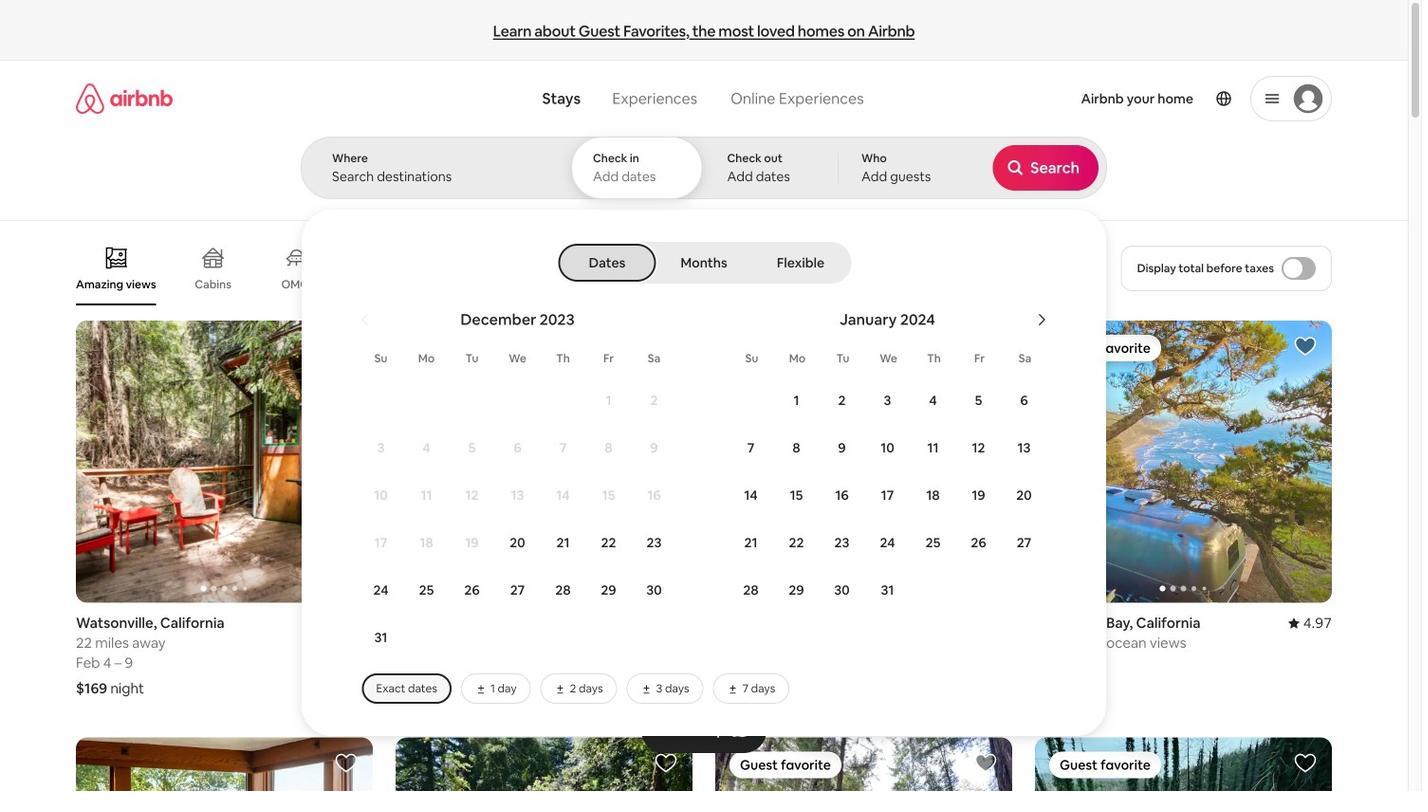 Task type: describe. For each thing, give the bounding box(es) containing it.
add to wishlist: half moon bay, california image
[[1295, 335, 1317, 358]]

add to wishlist: felton, california image
[[975, 752, 998, 775]]

add to wishlist: los gatos, california image
[[975, 335, 998, 358]]



Task type: vqa. For each thing, say whether or not it's contained in the screenshot.
1 in the popup button
no



Task type: locate. For each thing, give the bounding box(es) containing it.
add to wishlist: aptos, california image
[[335, 752, 358, 775]]

4.89 out of 5 average rating image
[[329, 614, 373, 632]]

add to wishlist: boulder creek, california image
[[1295, 752, 1317, 775]]

tab list
[[560, 242, 848, 284]]

None search field
[[301, 61, 1423, 737]]

tab panel
[[301, 137, 1423, 737]]

add to wishlist: santa cruz, california image
[[655, 335, 678, 358]]

profile element
[[894, 61, 1333, 137]]

what can we help you find? tab list
[[527, 78, 714, 120]]

Search destinations field
[[332, 168, 539, 185]]

add to wishlist: soquel, california image
[[655, 752, 678, 775]]

4.97 out of 5 average rating image
[[1289, 614, 1333, 632]]

group
[[76, 232, 1007, 306], [76, 321, 373, 603], [396, 321, 693, 603], [716, 321, 1013, 603], [1036, 321, 1333, 603], [76, 738, 373, 792], [396, 738, 693, 792], [716, 738, 1013, 792], [1036, 738, 1333, 792]]

calendar application
[[324, 289, 1423, 666]]



